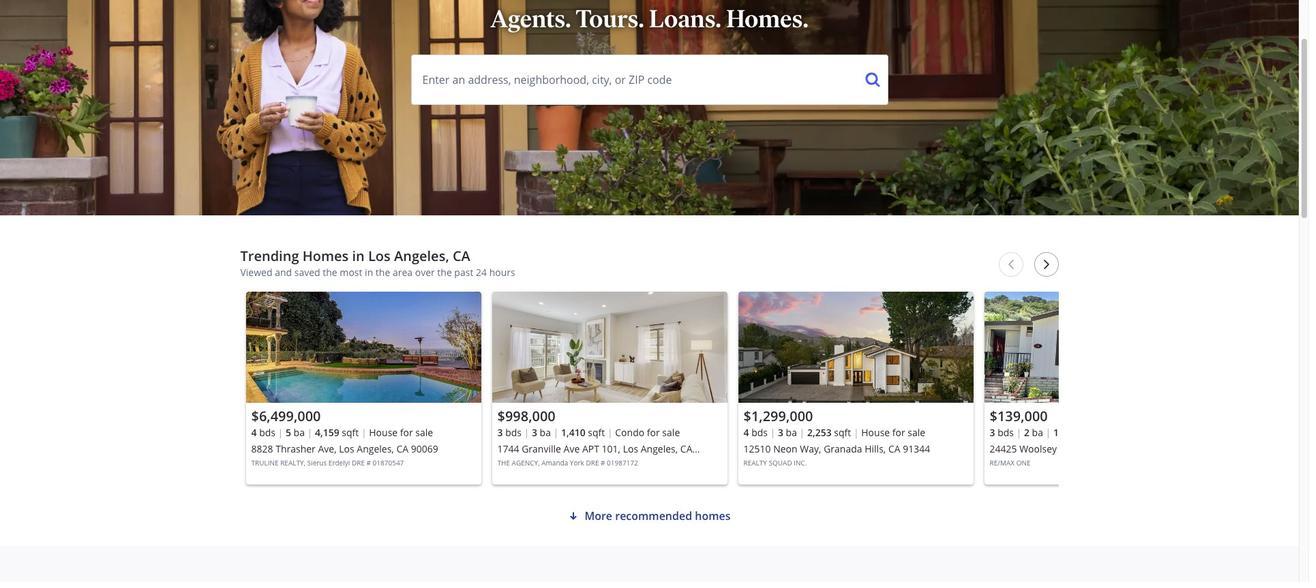 Task type: vqa. For each thing, say whether or not it's contained in the screenshot.


Task type: describe. For each thing, give the bounding box(es) containing it.
24
[[476, 266, 487, 279]]

1 vertical spatial in
[[365, 266, 373, 279]]

$6,499,000 group
[[246, 292, 481, 485]]

los for ave,
[[339, 443, 354, 456]]

trending homes in los angeles, ca viewed and saved the most in the area over the past 24 hours
[[240, 247, 515, 279]]

3 inside 12510 neon way, granada hills, ca 91344 element
[[778, 426, 783, 439]]

viewed
[[240, 266, 272, 279]]

12510 neon way, granada hills, ca 91344 link
[[744, 441, 968, 458]]

woolsey
[[1020, 443, 1057, 456]]

4 for $1,299,000
[[744, 426, 749, 439]]

condo
[[615, 426, 645, 439]]

ca inside 1744 granville ave apt 101, los angeles, ca 90025
[[680, 443, 692, 456]]

2 the from the left
[[376, 266, 390, 279]]

24425 woolsey canyon rd space 132, canoga park, ca 91304 link
[[990, 441, 1214, 472]]

132,
[[1141, 443, 1159, 456]]

realty,
[[280, 458, 306, 468]]

angeles, inside 1744 granville ave apt 101, los angeles, ca 90025
[[641, 443, 678, 456]]

sierus
[[307, 458, 327, 468]]

ca for way,
[[888, 443, 900, 456]]

more recommended homes
[[585, 509, 731, 524]]

24425 woolsey canyon rd space 132, canoga park, ca 91304
[[990, 443, 1195, 472]]

01987172
[[607, 458, 638, 468]]

$1,299,000 group
[[738, 292, 973, 485]]

re/max one
[[990, 458, 1031, 468]]

re/max
[[990, 458, 1015, 468]]

canyon
[[1060, 443, 1093, 456]]

granada
[[824, 443, 862, 456]]

apt
[[582, 443, 599, 456]]

home recommendations carousel element
[[240, 247, 1220, 497]]

1,410 sqft
[[561, 426, 605, 439]]

house for sale for $6,499,000
[[369, 426, 433, 439]]

and
[[275, 266, 292, 279]]

agents. tours. loans. homes.
[[490, 4, 809, 33]]

12510 neon way, granada hills, ca 91344 element
[[738, 292, 973, 485]]

sqft for $1,299,000
[[834, 426, 851, 439]]

2,253 sqft
[[807, 426, 851, 439]]

24425 woolsey canyon rd space 132, canoga park, ca 91304 element
[[984, 292, 1220, 485]]

for for $998,000
[[647, 426, 660, 439]]

over
[[415, 266, 435, 279]]

homes
[[695, 509, 731, 524]]

$139,000 group
[[984, 292, 1220, 485]]

search image
[[864, 72, 881, 88]]

house for sale for $1,299,000
[[861, 426, 925, 439]]

4,159
[[315, 426, 339, 439]]

condo for sale
[[615, 426, 680, 439]]

los for in
[[368, 247, 391, 265]]

the agency, amanda york dre # 01987172
[[497, 458, 638, 468]]

2 3 from the left
[[532, 426, 537, 439]]

1744 granville ave apt 101, los angeles, ca 90025 link
[[497, 441, 722, 472]]

realty
[[744, 458, 767, 468]]

angeles, for ave,
[[357, 443, 394, 456]]

0 horizontal spatial in
[[352, 247, 365, 265]]

3 bds for 3
[[497, 426, 522, 439]]

$1,299,000
[[744, 407, 813, 425]]

5
[[286, 426, 291, 439]]

90025
[[497, 459, 525, 472]]

trending
[[240, 247, 299, 265]]

house for $6,499,000
[[369, 426, 398, 439]]

3 ba for $998,000
[[532, 426, 551, 439]]

1744
[[497, 443, 519, 456]]

91344
[[903, 443, 930, 456]]

Search text field
[[412, 55, 855, 104]]

hills,
[[865, 443, 886, 456]]

bds for $998,000
[[505, 426, 522, 439]]

ba for $1,299,000
[[786, 426, 797, 439]]

canoga
[[1162, 443, 1195, 456]]

sqft for $6,499,000
[[342, 426, 359, 439]]

for for $1,299,000
[[892, 426, 905, 439]]

sqft for $998,000
[[588, 426, 605, 439]]

one
[[1016, 458, 1031, 468]]

squad
[[769, 458, 792, 468]]

dre inside 1744 granville ave apt 101, los angeles, ca 90025 element
[[586, 458, 599, 468]]

4 for $6,499,000
[[251, 426, 257, 439]]

arrow down image
[[568, 511, 579, 522]]

24425
[[990, 443, 1017, 456]]

# inside 8828 thrasher ave, los angeles, ca 90069 truline realty, sierus erdelyi dre # 01870547
[[367, 458, 371, 468]]

thrasher
[[276, 443, 316, 456]]

homes.
[[726, 4, 809, 33]]

12510
[[744, 443, 771, 456]]

more
[[585, 509, 612, 524]]

way,
[[800, 443, 821, 456]]

1744 granville ave apt 101, los angeles, ca 90025 image
[[492, 292, 727, 403]]

4 bds for $1,299,000
[[744, 426, 768, 439]]

1 the from the left
[[323, 266, 337, 279]]

bds inside 24425 woolsey canyon rd space 132, canoga park, ca 91304 element
[[998, 426, 1014, 439]]

los inside 1744 granville ave apt 101, los angeles, ca 90025
[[623, 443, 638, 456]]

for for $6,499,000
[[400, 426, 413, 439]]

chevron right image
[[1041, 259, 1052, 270]]

8828 thrasher ave, los angeles, ca 90069 truline realty, sierus erdelyi dre # 01870547
[[251, 443, 438, 468]]

recommended
[[615, 509, 692, 524]]

4,159 sqft
[[315, 426, 359, 439]]



Task type: locate. For each thing, give the bounding box(es) containing it.
ba inside 24425 woolsey canyon rd space 132, canoga park, ca 91304 element
[[1032, 426, 1043, 439]]

2 horizontal spatial sqft
[[834, 426, 851, 439]]

bds for $6,499,000
[[259, 426, 275, 439]]

sale inside 8828 thrasher ave, los angeles, ca 90069 element
[[416, 426, 433, 439]]

bds up 24425
[[998, 426, 1014, 439]]

bds for $1,299,000
[[752, 426, 768, 439]]

3
[[497, 426, 503, 439], [532, 426, 537, 439], [778, 426, 783, 439], [990, 426, 995, 439]]

bds inside 12510 neon way, granada hills, ca 91344 element
[[752, 426, 768, 439]]

neon
[[773, 443, 798, 456]]

# down the 8828 thrasher ave, los angeles, ca 90069 link
[[367, 458, 371, 468]]

91304
[[1029, 459, 1056, 472]]

1 horizontal spatial house
[[861, 426, 890, 439]]

ba inside 12510 neon way, granada hills, ca 91344 element
[[786, 426, 797, 439]]

2 ba
[[1024, 426, 1043, 439]]

ca inside 24425 woolsey canyon rd space 132, canoga park, ca 91304
[[1015, 459, 1027, 472]]

house for sale inside 12510 neon way, granada hills, ca 91344 element
[[861, 426, 925, 439]]

2 # from the left
[[601, 458, 605, 468]]

4 inside 8828 thrasher ave, los angeles, ca 90069 element
[[251, 426, 257, 439]]

24425 woolsey canyon rd space 132, canoga park, ca 91304 image
[[984, 292, 1220, 403]]

3 ba for $1,299,000
[[778, 426, 797, 439]]

3 3 from the left
[[778, 426, 783, 439]]

0 vertical spatial in
[[352, 247, 365, 265]]

1 horizontal spatial 4 bds
[[744, 426, 768, 439]]

sqft up the 8828 thrasher ave, los angeles, ca 90069 link
[[342, 426, 359, 439]]

3 inside 24425 woolsey canyon rd space 132, canoga park, ca 91304 element
[[990, 426, 995, 439]]

8828 thrasher ave, los angeles, ca 90069 link
[[251, 441, 476, 458]]

homes
[[303, 247, 349, 265]]

3 the from the left
[[437, 266, 452, 279]]

3 ba up neon
[[778, 426, 797, 439]]

ba inside 8828 thrasher ave, los angeles, ca 90069 element
[[294, 426, 305, 439]]

3 up 1744
[[497, 426, 503, 439]]

8828 thrasher ave, los angeles, ca 90069 image
[[246, 292, 481, 403]]

3 bds inside 1744 granville ave apt 101, los angeles, ca 90025 element
[[497, 426, 522, 439]]

sqft
[[342, 426, 359, 439], [588, 426, 605, 439], [834, 426, 851, 439]]

4 bds up 8828
[[251, 426, 275, 439]]

house for sale up hills,
[[861, 426, 925, 439]]

ba up neon
[[786, 426, 797, 439]]

0 horizontal spatial house
[[369, 426, 398, 439]]

8828 thrasher ave, los angeles, ca 90069 element
[[246, 292, 481, 485]]

for up 90069
[[400, 426, 413, 439]]

house for sale
[[369, 426, 433, 439], [861, 426, 925, 439]]

5 ba
[[286, 426, 305, 439]]

# inside 1744 granville ave apt 101, los angeles, ca 90025 element
[[601, 458, 605, 468]]

1 horizontal spatial 3 ba
[[778, 426, 797, 439]]

1 for from the left
[[400, 426, 413, 439]]

$6,499,000
[[251, 407, 321, 425]]

1 horizontal spatial sqft
[[588, 426, 605, 439]]

1 4 from the left
[[251, 426, 257, 439]]

sale for $998,000
[[662, 426, 680, 439]]

past
[[454, 266, 473, 279]]

3 bds
[[497, 426, 522, 439], [990, 426, 1014, 439]]

3 bds up 1744
[[497, 426, 522, 439]]

loans.
[[649, 4, 722, 33]]

house up the 8828 thrasher ave, los angeles, ca 90069 link
[[369, 426, 398, 439]]

the left past
[[437, 266, 452, 279]]

4 bds inside 8828 thrasher ave, los angeles, ca 90069 element
[[251, 426, 275, 439]]

3 ba inside 1744 granville ave apt 101, los angeles, ca 90025 element
[[532, 426, 551, 439]]

ca for ave,
[[396, 443, 409, 456]]

1 horizontal spatial 3 bds
[[990, 426, 1014, 439]]

3 ba up granville
[[532, 426, 551, 439]]

3 ba
[[532, 426, 551, 439], [778, 426, 797, 439]]

bds up 1744
[[505, 426, 522, 439]]

sale right condo
[[662, 426, 680, 439]]

3 down $1,299,000
[[778, 426, 783, 439]]

for inside 12510 neon way, granada hills, ca 91344 element
[[892, 426, 905, 439]]

1 # from the left
[[367, 458, 371, 468]]

sale
[[416, 426, 433, 439], [662, 426, 680, 439], [908, 426, 925, 439]]

3 bds for 2
[[990, 426, 1014, 439]]

house inside 8828 thrasher ave, los angeles, ca 90069 element
[[369, 426, 398, 439]]

1 horizontal spatial dre
[[586, 458, 599, 468]]

8828
[[251, 443, 273, 456]]

3 bds from the left
[[752, 426, 768, 439]]

ba
[[294, 426, 305, 439], [540, 426, 551, 439], [786, 426, 797, 439], [1032, 426, 1043, 439]]

3 for from the left
[[892, 426, 905, 439]]

hours
[[489, 266, 515, 279]]

most
[[340, 266, 362, 279]]

2 bds from the left
[[505, 426, 522, 439]]

chevron left image
[[1005, 259, 1016, 270]]

4 bds from the left
[[998, 426, 1014, 439]]

inc.
[[794, 458, 807, 468]]

0 horizontal spatial sqft
[[342, 426, 359, 439]]

chevron right image
[[398, 19, 414, 35]]

4 inside $1,299,000 group
[[744, 426, 749, 439]]

ba up granville
[[540, 426, 551, 439]]

dre inside 8828 thrasher ave, los angeles, ca 90069 truline realty, sierus erdelyi dre # 01870547
[[352, 458, 365, 468]]

01870547
[[373, 458, 404, 468]]

1 3 from the left
[[497, 426, 503, 439]]

park,
[[990, 459, 1012, 472]]

bds up 12510 at the bottom right of the page
[[752, 426, 768, 439]]

angeles, inside 8828 thrasher ave, los angeles, ca 90069 truline realty, sierus erdelyi dre # 01870547
[[357, 443, 394, 456]]

1744 granville ave apt 101, los angeles, ca 90025 element
[[492, 292, 727, 485]]

2
[[1024, 426, 1030, 439]]

house for sale up 90069
[[369, 426, 433, 439]]

house for sale inside 8828 thrasher ave, los angeles, ca 90069 element
[[369, 426, 433, 439]]

4 3 from the left
[[990, 426, 995, 439]]

1 horizontal spatial los
[[368, 247, 391, 265]]

the
[[497, 458, 510, 468]]

1,176
[[1053, 426, 1078, 439]]

3 bds up 24425
[[990, 426, 1014, 439]]

bds
[[259, 426, 275, 439], [505, 426, 522, 439], [752, 426, 768, 439], [998, 426, 1014, 439]]

1 bds from the left
[[259, 426, 275, 439]]

dre down the apt
[[586, 458, 599, 468]]

list containing $6,499,000
[[240, 286, 1220, 497]]

for
[[400, 426, 413, 439], [647, 426, 660, 439], [892, 426, 905, 439]]

agents.
[[490, 4, 571, 33]]

0 horizontal spatial for
[[400, 426, 413, 439]]

1 house for sale from the left
[[369, 426, 433, 439]]

ave
[[564, 443, 580, 456]]

4 ba from the left
[[1032, 426, 1043, 439]]

bds inside 1744 granville ave apt 101, los angeles, ca 90025 element
[[505, 426, 522, 439]]

angeles, up over
[[394, 247, 449, 265]]

2 3 ba from the left
[[778, 426, 797, 439]]

0 horizontal spatial 4
[[251, 426, 257, 439]]

1 sale from the left
[[416, 426, 433, 439]]

space
[[1110, 443, 1138, 456]]

the down homes
[[323, 266, 337, 279]]

$998,000 group
[[492, 292, 727, 485]]

1 ba from the left
[[294, 426, 305, 439]]

area
[[393, 266, 413, 279]]

2 3 bds from the left
[[990, 426, 1014, 439]]

1 dre from the left
[[352, 458, 365, 468]]

4 up 8828
[[251, 426, 257, 439]]

0 horizontal spatial 3 bds
[[497, 426, 522, 439]]

1 horizontal spatial sale
[[662, 426, 680, 439]]

1 3 bds from the left
[[497, 426, 522, 439]]

#
[[367, 458, 371, 468], [601, 458, 605, 468]]

0 horizontal spatial house for sale
[[369, 426, 433, 439]]

0 horizontal spatial the
[[323, 266, 337, 279]]

los right homes
[[368, 247, 391, 265]]

2 horizontal spatial the
[[437, 266, 452, 279]]

0 horizontal spatial 4 bds
[[251, 426, 275, 439]]

in up the most
[[352, 247, 365, 265]]

4 up 12510 at the bottom right of the page
[[744, 426, 749, 439]]

the
[[323, 266, 337, 279], [376, 266, 390, 279], [437, 266, 452, 279]]

2 4 from the left
[[744, 426, 749, 439]]

angeles,
[[394, 247, 449, 265], [357, 443, 394, 456], [641, 443, 678, 456]]

0 horizontal spatial sale
[[416, 426, 433, 439]]

angeles, for in
[[394, 247, 449, 265]]

ba for $6,499,000
[[294, 426, 305, 439]]

1 horizontal spatial 4
[[744, 426, 749, 439]]

4 bds inside 12510 neon way, granada hills, ca 91344 element
[[744, 426, 768, 439]]

# down 101,
[[601, 458, 605, 468]]

1 3 ba from the left
[[532, 426, 551, 439]]

2 sale from the left
[[662, 426, 680, 439]]

ca inside 8828 thrasher ave, los angeles, ca 90069 truline realty, sierus erdelyi dre # 01870547
[[396, 443, 409, 456]]

los up the erdelyi at the bottom left of page
[[339, 443, 354, 456]]

agency,
[[512, 458, 540, 468]]

3 up 24425
[[990, 426, 995, 439]]

2 house from the left
[[861, 426, 890, 439]]

3 sqft from the left
[[834, 426, 851, 439]]

1 4 bds from the left
[[251, 426, 275, 439]]

ba right 2
[[1032, 426, 1043, 439]]

$139,000
[[990, 407, 1048, 425]]

0 horizontal spatial dre
[[352, 458, 365, 468]]

4 bds for $6,499,000
[[251, 426, 275, 439]]

list
[[240, 286, 1220, 497]]

1 horizontal spatial for
[[647, 426, 660, 439]]

ca inside 12510 neon way, granada hills, ca 91344 realty squad inc.
[[888, 443, 900, 456]]

los up 01987172
[[623, 443, 638, 456]]

2 sqft from the left
[[588, 426, 605, 439]]

1,410
[[561, 426, 586, 439]]

granville
[[522, 443, 561, 456]]

ba for $998,000
[[540, 426, 551, 439]]

0 horizontal spatial #
[[367, 458, 371, 468]]

in right the most
[[365, 266, 373, 279]]

ba right 5
[[294, 426, 305, 439]]

rd
[[1096, 443, 1107, 456]]

tours.
[[575, 4, 644, 33]]

dre
[[352, 458, 365, 468], [586, 458, 599, 468]]

2 horizontal spatial los
[[623, 443, 638, 456]]

3 bds inside 24425 woolsey canyon rd space 132, canoga park, ca 91304 element
[[990, 426, 1014, 439]]

more recommended homes button
[[568, 508, 731, 524]]

3 sale from the left
[[908, 426, 925, 439]]

sale up 90069
[[416, 426, 433, 439]]

4 bds
[[251, 426, 275, 439], [744, 426, 768, 439]]

york
[[570, 458, 584, 468]]

ba inside 1744 granville ave apt 101, los angeles, ca 90025 element
[[540, 426, 551, 439]]

dre down the 8828 thrasher ave, los angeles, ca 90069 link
[[352, 458, 365, 468]]

house for $1,299,000
[[861, 426, 890, 439]]

$998,000
[[497, 407, 556, 425]]

for inside 1744 granville ave apt 101, los angeles, ca 90025 element
[[647, 426, 660, 439]]

sale up 91344
[[908, 426, 925, 439]]

angeles, up 01870547
[[357, 443, 394, 456]]

2 ba from the left
[[540, 426, 551, 439]]

2 horizontal spatial for
[[892, 426, 905, 439]]

3 ba from the left
[[786, 426, 797, 439]]

house inside 12510 neon way, granada hills, ca 91344 element
[[861, 426, 890, 439]]

1 horizontal spatial in
[[365, 266, 373, 279]]

ca inside trending homes in los angeles, ca viewed and saved the most in the area over the past 24 hours
[[453, 247, 470, 265]]

sqft inside 12510 neon way, granada hills, ca 91344 element
[[834, 426, 851, 439]]

sale for $1,299,000
[[908, 426, 925, 439]]

los inside trending homes in los angeles, ca viewed and saved the most in the area over the past 24 hours
[[368, 247, 391, 265]]

2 4 bds from the left
[[744, 426, 768, 439]]

erdelyi
[[329, 458, 350, 468]]

1744 granville ave apt 101, los angeles, ca 90025
[[497, 443, 692, 472]]

0 horizontal spatial 3 ba
[[532, 426, 551, 439]]

2 dre from the left
[[586, 458, 599, 468]]

sqft up granada
[[834, 426, 851, 439]]

ave,
[[318, 443, 337, 456]]

2 house for sale from the left
[[861, 426, 925, 439]]

ca for in
[[453, 247, 470, 265]]

3 up granville
[[532, 426, 537, 439]]

sale for $6,499,000
[[416, 426, 433, 439]]

los inside 8828 thrasher ave, los angeles, ca 90069 truline realty, sierus erdelyi dre # 01870547
[[339, 443, 354, 456]]

12510 neon way, granada hills, ca 91344 image
[[738, 292, 973, 403]]

1 sqft from the left
[[342, 426, 359, 439]]

house up hills,
[[861, 426, 890, 439]]

2,253
[[807, 426, 832, 439]]

4 bds up 12510 at the bottom right of the page
[[744, 426, 768, 439]]

angeles, inside trending homes in los angeles, ca viewed and saved the most in the area over the past 24 hours
[[394, 247, 449, 265]]

sqft inside 1744 granville ave apt 101, los angeles, ca 90025 element
[[588, 426, 605, 439]]

bds up 8828
[[259, 426, 275, 439]]

saved
[[294, 266, 320, 279]]

house
[[369, 426, 398, 439], [861, 426, 890, 439]]

0 horizontal spatial los
[[339, 443, 354, 456]]

sqft up the apt
[[588, 426, 605, 439]]

101,
[[602, 443, 621, 456]]

1 horizontal spatial #
[[601, 458, 605, 468]]

angeles, down 'condo for sale'
[[641, 443, 678, 456]]

12510 neon way, granada hills, ca 91344 realty squad inc.
[[744, 443, 930, 468]]

ca
[[453, 247, 470, 265], [396, 443, 409, 456], [680, 443, 692, 456], [888, 443, 900, 456], [1015, 459, 1027, 472]]

1 horizontal spatial house for sale
[[861, 426, 925, 439]]

90069
[[411, 443, 438, 456]]

sale inside 1744 granville ave apt 101, los angeles, ca 90025 element
[[662, 426, 680, 439]]

the left area
[[376, 266, 390, 279]]

3 ba inside 12510 neon way, granada hills, ca 91344 element
[[778, 426, 797, 439]]

2 horizontal spatial sale
[[908, 426, 925, 439]]

amanda
[[542, 458, 568, 468]]

2 for from the left
[[647, 426, 660, 439]]

sale inside 12510 neon way, granada hills, ca 91344 element
[[908, 426, 925, 439]]

1 horizontal spatial the
[[376, 266, 390, 279]]

truline
[[251, 458, 279, 468]]

for right condo
[[647, 426, 660, 439]]

1 house from the left
[[369, 426, 398, 439]]

for inside 8828 thrasher ave, los angeles, ca 90069 element
[[400, 426, 413, 439]]

bds inside 8828 thrasher ave, los angeles, ca 90069 element
[[259, 426, 275, 439]]

for up 91344
[[892, 426, 905, 439]]

sqft inside 8828 thrasher ave, los angeles, ca 90069 element
[[342, 426, 359, 439]]



